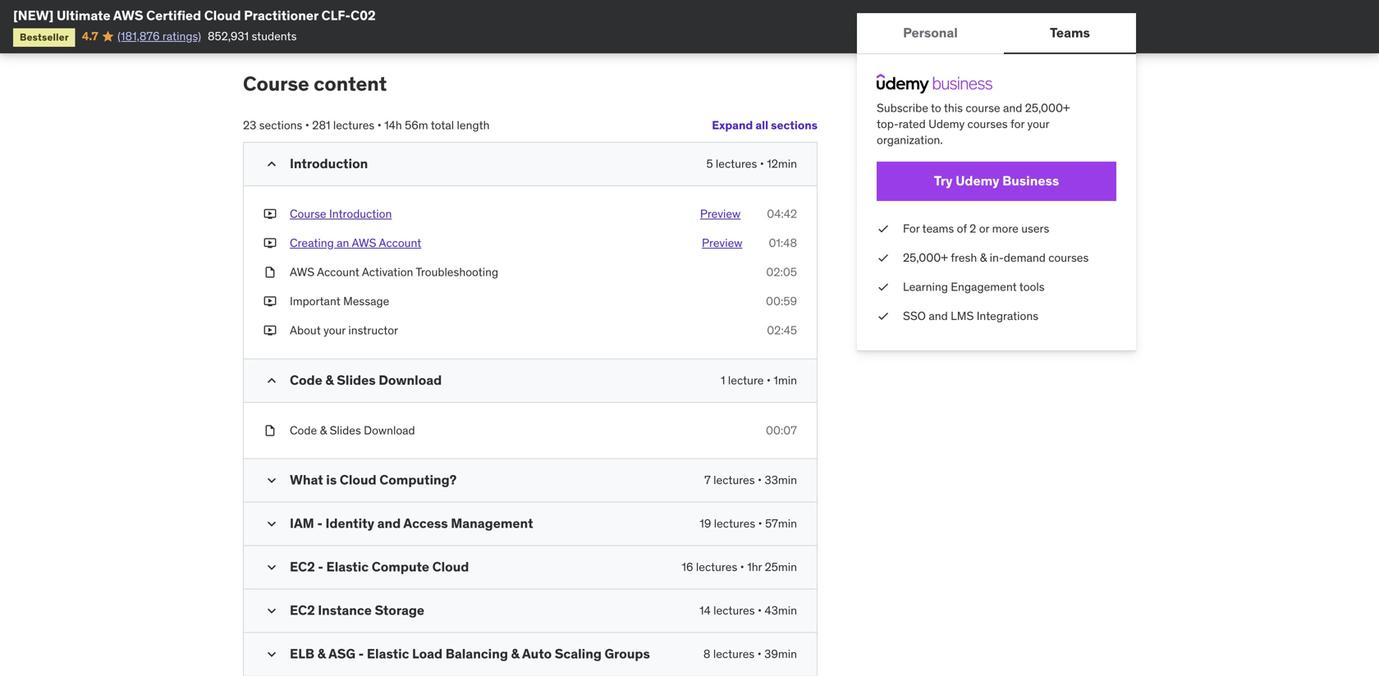 Task type: describe. For each thing, give the bounding box(es) containing it.
personal button
[[857, 13, 1004, 53]]

0 horizontal spatial 25,000+
[[903, 250, 948, 265]]

clf-
[[322, 7, 351, 24]]

ec2 for ec2 - elastic compute cloud
[[290, 559, 315, 576]]

instance
[[318, 602, 372, 619]]

• left 281
[[305, 118, 310, 133]]

00:59
[[766, 294, 797, 309]]

lectures for introduction
[[716, 156, 757, 171]]

16
[[682, 560, 694, 575]]

- for ec2
[[318, 559, 324, 576]]

fresh
[[951, 250, 977, 265]]

& right the elb
[[317, 646, 326, 663]]

1min
[[774, 373, 797, 388]]

0 vertical spatial download
[[379, 372, 442, 389]]

creating an aws account button
[[290, 235, 422, 251]]

1 vertical spatial udemy
[[956, 173, 1000, 189]]

about
[[290, 323, 321, 338]]

2 vertical spatial aws
[[290, 265, 315, 280]]

lectures for elb & asg - elastic load balancing & auto scaling groups
[[714, 647, 755, 662]]

to
[[931, 101, 942, 115]]

small image for ec2 - elastic compute cloud
[[264, 560, 280, 576]]

demand
[[1004, 250, 1046, 265]]

students
[[252, 29, 297, 43]]

lecture
[[728, 373, 764, 388]]

subscribe to this course and 25,000+ top‑rated udemy courses for your organization.
[[877, 101, 1071, 148]]

sso and lms integrations
[[903, 309, 1039, 324]]

message
[[343, 294, 389, 309]]

lms
[[951, 309, 974, 324]]

or
[[979, 221, 990, 236]]

16 lectures • 1hr 25min
[[682, 560, 797, 575]]

bestseller
[[20, 31, 69, 43]]

aws for an
[[352, 236, 377, 250]]

02:05
[[767, 265, 797, 280]]

ec2 - elastic compute cloud
[[290, 559, 469, 576]]

troubleshooting
[[416, 265, 499, 280]]

& left auto
[[511, 646, 520, 663]]

23
[[243, 118, 257, 133]]

1 lecture • 1min
[[721, 373, 797, 388]]

[new] ultimate aws certified cloud practitioner clf-c02
[[13, 7, 376, 24]]

7
[[705, 473, 711, 488]]

281
[[312, 118, 331, 133]]

2 sections from the left
[[259, 118, 303, 133]]

and inside subscribe to this course and 25,000+ top‑rated udemy courses for your organization.
[[1004, 101, 1023, 115]]

what
[[290, 472, 323, 489]]

organization.
[[877, 133, 943, 148]]

• for ec2 instance storage
[[758, 603, 762, 618]]

43min
[[765, 603, 797, 618]]

course
[[966, 101, 1001, 115]]

learning engagement tools
[[903, 280, 1045, 294]]

19
[[700, 516, 711, 531]]

1 code & slides download from the top
[[290, 372, 442, 389]]

01:48
[[769, 236, 797, 250]]

course for course introduction
[[290, 206, 327, 221]]

1 vertical spatial elastic
[[367, 646, 409, 663]]

5
[[707, 156, 713, 171]]

lectures for ec2 - elastic compute cloud
[[696, 560, 738, 575]]

ec2 for ec2 instance storage
[[290, 602, 315, 619]]

load
[[412, 646, 443, 663]]

length
[[457, 118, 490, 133]]

• left 14h 56m
[[377, 118, 382, 133]]

elb & asg - elastic load balancing & auto scaling groups
[[290, 646, 650, 663]]

what is cloud computing?
[[290, 472, 457, 489]]

aws for ultimate
[[113, 7, 143, 24]]

integrations
[[977, 309, 1039, 324]]

0 vertical spatial slides
[[337, 372, 376, 389]]

7 lectures • 33min
[[705, 473, 797, 488]]

teams button
[[1004, 13, 1137, 53]]

important
[[290, 294, 341, 309]]

lectures for ec2 instance storage
[[714, 603, 755, 618]]

& down about your instructor
[[326, 372, 334, 389]]

• for ec2 - elastic compute cloud
[[740, 560, 745, 575]]

for
[[903, 221, 920, 236]]

activation
[[362, 265, 413, 280]]

scaling
[[555, 646, 602, 663]]

udemy inside subscribe to this course and 25,000+ top‑rated udemy courses for your organization.
[[929, 117, 965, 131]]

• for iam - identity and access management
[[758, 516, 763, 531]]

lectures for iam - identity and access management
[[714, 516, 756, 531]]

your inside subscribe to this course and 25,000+ top‑rated udemy courses for your organization.
[[1028, 117, 1050, 131]]

course for course content
[[243, 71, 309, 96]]

1 horizontal spatial courses
[[1049, 250, 1089, 265]]

compute
[[372, 559, 430, 576]]

852,931 students
[[208, 29, 297, 43]]

tab list containing personal
[[857, 13, 1137, 54]]

of
[[957, 221, 967, 236]]

instructor
[[348, 323, 398, 338]]

5 lectures • 12min
[[707, 156, 797, 171]]

23 sections • 281 lectures • 14h 56m total length
[[243, 118, 490, 133]]

1 code from the top
[[290, 372, 323, 389]]

more
[[993, 221, 1019, 236]]

02:45
[[767, 323, 797, 338]]

sso
[[903, 309, 926, 324]]

4.7
[[82, 29, 98, 43]]

00:07
[[766, 423, 797, 438]]

14h 56m
[[384, 118, 428, 133]]

& left in-
[[980, 250, 987, 265]]

for teams of 2 or more users
[[903, 221, 1050, 236]]

subscribe
[[877, 101, 929, 115]]

c02
[[351, 7, 376, 24]]

important message
[[290, 294, 389, 309]]

all
[[756, 118, 769, 133]]

iam - identity and access management
[[290, 515, 533, 532]]

• for elb & asg - elastic load balancing & auto scaling groups
[[758, 647, 762, 662]]

for
[[1011, 117, 1025, 131]]



Task type: vqa. For each thing, say whether or not it's contained in the screenshot.


Task type: locate. For each thing, give the bounding box(es) containing it.
0 horizontal spatial courses
[[968, 117, 1008, 131]]

aws inside button
[[352, 236, 377, 250]]

xsmall image
[[264, 206, 277, 222], [264, 235, 277, 251], [264, 264, 277, 281], [877, 279, 890, 295]]

1 small image from the top
[[264, 373, 280, 389]]

14 lectures • 43min
[[700, 603, 797, 618]]

total
[[431, 118, 454, 133]]

introduction down 281
[[290, 155, 368, 172]]

management
[[451, 515, 533, 532]]

creating
[[290, 236, 334, 250]]

cloud down access at left bottom
[[432, 559, 469, 576]]

• for what is cloud computing?
[[758, 473, 762, 488]]

39min
[[765, 647, 797, 662]]

download up what is cloud computing?
[[364, 423, 415, 438]]

and
[[1004, 101, 1023, 115], [929, 309, 948, 324], [377, 515, 401, 532]]

top‑rated
[[877, 117, 926, 131]]

small image
[[264, 373, 280, 389], [264, 560, 280, 576], [264, 603, 280, 619]]

courses down course
[[968, 117, 1008, 131]]

1 ec2 from the top
[[290, 559, 315, 576]]

computing?
[[380, 472, 457, 489]]

balancing
[[446, 646, 508, 663]]

2 horizontal spatial cloud
[[432, 559, 469, 576]]

0 vertical spatial small image
[[264, 373, 280, 389]]

1 vertical spatial introduction
[[329, 206, 392, 221]]

groups
[[605, 646, 650, 663]]

cloud
[[204, 7, 241, 24], [340, 472, 377, 489], [432, 559, 469, 576]]

expand all sections button
[[712, 109, 818, 142]]

0 vertical spatial and
[[1004, 101, 1023, 115]]

lectures for what is cloud computing?
[[714, 473, 755, 488]]

• left 43min
[[758, 603, 762, 618]]

0 vertical spatial your
[[1028, 117, 1050, 131]]

1 sections from the left
[[771, 118, 818, 133]]

your right about
[[324, 323, 346, 338]]

2 vertical spatial and
[[377, 515, 401, 532]]

(181,876 ratings)
[[118, 29, 201, 43]]

04:42
[[767, 206, 797, 221]]

25,000+
[[1025, 101, 1071, 115], [903, 250, 948, 265]]

0 horizontal spatial and
[[377, 515, 401, 532]]

ratings)
[[162, 29, 201, 43]]

ec2 down iam
[[290, 559, 315, 576]]

2 vertical spatial small image
[[264, 603, 280, 619]]

2 code & slides download from the top
[[290, 423, 415, 438]]

this
[[944, 101, 963, 115]]

1 vertical spatial code
[[290, 423, 317, 438]]

(181,876
[[118, 29, 160, 43]]

•
[[305, 118, 310, 133], [377, 118, 382, 133], [760, 156, 764, 171], [767, 373, 771, 388], [758, 473, 762, 488], [758, 516, 763, 531], [740, 560, 745, 575], [758, 603, 762, 618], [758, 647, 762, 662]]

code up the what
[[290, 423, 317, 438]]

2 ec2 from the top
[[290, 602, 315, 619]]

course introduction button
[[290, 206, 392, 222]]

0 vertical spatial elastic
[[326, 559, 369, 576]]

1 horizontal spatial account
[[379, 236, 422, 250]]

download
[[379, 372, 442, 389], [364, 423, 415, 438]]

lectures right 19
[[714, 516, 756, 531]]

1 vertical spatial and
[[929, 309, 948, 324]]

teams
[[1050, 24, 1091, 41]]

udemy down this
[[929, 117, 965, 131]]

1 vertical spatial your
[[324, 323, 346, 338]]

0 horizontal spatial aws
[[113, 7, 143, 24]]

2 small image from the top
[[264, 560, 280, 576]]

and left access at left bottom
[[377, 515, 401, 532]]

- right iam
[[317, 515, 323, 532]]

ec2 left instance
[[290, 602, 315, 619]]

1 vertical spatial code & slides download
[[290, 423, 415, 438]]

& up "is"
[[320, 423, 327, 438]]

small image for what is cloud computing?
[[264, 472, 280, 489]]

download down instructor
[[379, 372, 442, 389]]

slides down about your instructor
[[337, 372, 376, 389]]

- up instance
[[318, 559, 324, 576]]

courses
[[968, 117, 1008, 131], [1049, 250, 1089, 265]]

• for code & slides download
[[767, 373, 771, 388]]

sections right all
[[771, 118, 818, 133]]

ec2
[[290, 559, 315, 576], [290, 602, 315, 619]]

1 vertical spatial 25,000+
[[903, 250, 948, 265]]

introduction up creating an aws account
[[329, 206, 392, 221]]

sections
[[771, 118, 818, 133], [259, 118, 303, 133]]

19 lectures • 57min
[[700, 516, 797, 531]]

aws up (181,876
[[113, 7, 143, 24]]

25,000+ fresh & in-demand courses
[[903, 250, 1089, 265]]

• left 1hr
[[740, 560, 745, 575]]

1 horizontal spatial 25,000+
[[1025, 101, 1071, 115]]

0 horizontal spatial account
[[317, 265, 360, 280]]

2
[[970, 221, 977, 236]]

1 vertical spatial aws
[[352, 236, 377, 250]]

2 small image from the top
[[264, 472, 280, 489]]

12min
[[767, 156, 797, 171]]

• left "1min"
[[767, 373, 771, 388]]

1 vertical spatial preview
[[702, 236, 743, 250]]

3 small image from the top
[[264, 603, 280, 619]]

is
[[326, 472, 337, 489]]

try udemy business
[[934, 173, 1060, 189]]

personal
[[903, 24, 958, 41]]

1 vertical spatial -
[[318, 559, 324, 576]]

0 vertical spatial aws
[[113, 7, 143, 24]]

certified
[[146, 7, 201, 24]]

udemy right the try
[[956, 173, 1000, 189]]

aws account activation troubleshooting
[[290, 265, 499, 280]]

aws right an
[[352, 236, 377, 250]]

expand all sections
[[712, 118, 818, 133]]

0 vertical spatial account
[[379, 236, 422, 250]]

0 vertical spatial udemy
[[929, 117, 965, 131]]

learning
[[903, 280, 948, 294]]

code & slides download up what is cloud computing?
[[290, 423, 415, 438]]

0 vertical spatial introduction
[[290, 155, 368, 172]]

0 vertical spatial courses
[[968, 117, 1008, 131]]

elastic left load
[[367, 646, 409, 663]]

0 vertical spatial code & slides download
[[290, 372, 442, 389]]

1 horizontal spatial aws
[[290, 265, 315, 280]]

1 vertical spatial cloud
[[340, 472, 377, 489]]

small image for introduction
[[264, 156, 280, 172]]

852,931
[[208, 29, 249, 43]]

tab list
[[857, 13, 1137, 54]]

users
[[1022, 221, 1050, 236]]

course introduction
[[290, 206, 392, 221]]

1 horizontal spatial and
[[929, 309, 948, 324]]

content
[[314, 71, 387, 96]]

small image for iam - identity and access management
[[264, 516, 280, 532]]

cloud for certified
[[204, 7, 241, 24]]

2 horizontal spatial aws
[[352, 236, 377, 250]]

storage
[[375, 602, 425, 619]]

• left 33min
[[758, 473, 762, 488]]

preview down "5"
[[700, 206, 741, 221]]

8 lectures • 39min
[[704, 647, 797, 662]]

tools
[[1020, 280, 1045, 294]]

• left 12min in the right of the page
[[760, 156, 764, 171]]

account inside button
[[379, 236, 422, 250]]

cloud up 852,931
[[204, 7, 241, 24]]

your right 'for'
[[1028, 117, 1050, 131]]

access
[[404, 515, 448, 532]]

elastic
[[326, 559, 369, 576], [367, 646, 409, 663]]

and up 'for'
[[1004, 101, 1023, 115]]

14
[[700, 603, 711, 618]]

course up the creating
[[290, 206, 327, 221]]

cloud for compute
[[432, 559, 469, 576]]

0 vertical spatial 25,000+
[[1025, 101, 1071, 115]]

introduction inside button
[[329, 206, 392, 221]]

1
[[721, 373, 726, 388]]

25,000+ inside subscribe to this course and 25,000+ top‑rated udemy courses for your organization.
[[1025, 101, 1071, 115]]

1 vertical spatial courses
[[1049, 250, 1089, 265]]

introduction
[[290, 155, 368, 172], [329, 206, 392, 221]]

0 vertical spatial preview
[[700, 206, 741, 221]]

xsmall image
[[877, 221, 890, 237], [877, 250, 890, 266], [264, 294, 277, 310], [877, 308, 890, 325], [264, 323, 277, 339], [264, 423, 277, 439]]

lectures right 16
[[696, 560, 738, 575]]

3 small image from the top
[[264, 516, 280, 532]]

creating an aws account
[[290, 236, 422, 250]]

1 horizontal spatial sections
[[771, 118, 818, 133]]

• for introduction
[[760, 156, 764, 171]]

code & slides download
[[290, 372, 442, 389], [290, 423, 415, 438]]

0 horizontal spatial your
[[324, 323, 346, 338]]

ultimate
[[57, 7, 111, 24]]

nasdaq image
[[257, 7, 351, 39]]

course down students
[[243, 71, 309, 96]]

an
[[337, 236, 349, 250]]

cloud right "is"
[[340, 472, 377, 489]]

1 horizontal spatial cloud
[[340, 472, 377, 489]]

ec2 instance storage
[[290, 602, 425, 619]]

25,000+ right course
[[1025, 101, 1071, 115]]

- right asg
[[359, 646, 364, 663]]

preview for 04:42
[[700, 206, 741, 221]]

and right sso
[[929, 309, 948, 324]]

your
[[1028, 117, 1050, 131], [324, 323, 346, 338]]

2 vertical spatial cloud
[[432, 559, 469, 576]]

1 vertical spatial download
[[364, 423, 415, 438]]

elastic down identity
[[326, 559, 369, 576]]

1hr
[[748, 560, 762, 575]]

slides
[[337, 372, 376, 389], [330, 423, 361, 438]]

account up important message
[[317, 265, 360, 280]]

4 small image from the top
[[264, 647, 280, 663]]

engagement
[[951, 280, 1017, 294]]

0 horizontal spatial cloud
[[204, 7, 241, 24]]

courses inside subscribe to this course and 25,000+ top‑rated udemy courses for your organization.
[[968, 117, 1008, 131]]

0 horizontal spatial sections
[[259, 118, 303, 133]]

small image for elb & asg - elastic load balancing & auto scaling groups
[[264, 647, 280, 663]]

0 vertical spatial course
[[243, 71, 309, 96]]

small image for ec2 instance storage
[[264, 603, 280, 619]]

0 vertical spatial ec2
[[290, 559, 315, 576]]

asg
[[329, 646, 356, 663]]

code down about
[[290, 372, 323, 389]]

lectures right 7 at the bottom right
[[714, 473, 755, 488]]

lectures right 281
[[333, 118, 375, 133]]

preview for 01:48
[[702, 236, 743, 250]]

slides up "is"
[[330, 423, 361, 438]]

small image
[[264, 156, 280, 172], [264, 472, 280, 489], [264, 516, 280, 532], [264, 647, 280, 663]]

udemy business image
[[877, 74, 993, 94]]

1 vertical spatial account
[[317, 265, 360, 280]]

2 code from the top
[[290, 423, 317, 438]]

try
[[934, 173, 953, 189]]

code & slides download down instructor
[[290, 372, 442, 389]]

preview
[[700, 206, 741, 221], [702, 236, 743, 250]]

8
[[704, 647, 711, 662]]

1 small image from the top
[[264, 156, 280, 172]]

small image for code & slides download
[[264, 373, 280, 389]]

2 vertical spatial -
[[359, 646, 364, 663]]

33min
[[765, 473, 797, 488]]

about your instructor
[[290, 323, 398, 338]]

• left 39min
[[758, 647, 762, 662]]

sections inside dropdown button
[[771, 118, 818, 133]]

2 horizontal spatial and
[[1004, 101, 1023, 115]]

0 vertical spatial code
[[290, 372, 323, 389]]

[new]
[[13, 7, 54, 24]]

account up aws account activation troubleshooting
[[379, 236, 422, 250]]

aws
[[113, 7, 143, 24], [352, 236, 377, 250], [290, 265, 315, 280]]

identity
[[326, 515, 375, 532]]

iam
[[290, 515, 314, 532]]

25,000+ up learning
[[903, 250, 948, 265]]

course inside course introduction button
[[290, 206, 327, 221]]

course
[[243, 71, 309, 96], [290, 206, 327, 221]]

- for iam
[[317, 515, 323, 532]]

lectures right "5"
[[716, 156, 757, 171]]

0 vertical spatial cloud
[[204, 7, 241, 24]]

• left 57min
[[758, 516, 763, 531]]

1 vertical spatial ec2
[[290, 602, 315, 619]]

1 vertical spatial small image
[[264, 560, 280, 576]]

preview left 01:48
[[702, 236, 743, 250]]

sections right 23
[[259, 118, 303, 133]]

1 horizontal spatial your
[[1028, 117, 1050, 131]]

1 vertical spatial slides
[[330, 423, 361, 438]]

1 vertical spatial course
[[290, 206, 327, 221]]

aws down the creating
[[290, 265, 315, 280]]

lectures right the '8'
[[714, 647, 755, 662]]

courses right demand
[[1049, 250, 1089, 265]]

0 vertical spatial -
[[317, 515, 323, 532]]

elb
[[290, 646, 315, 663]]

lectures right 14
[[714, 603, 755, 618]]



